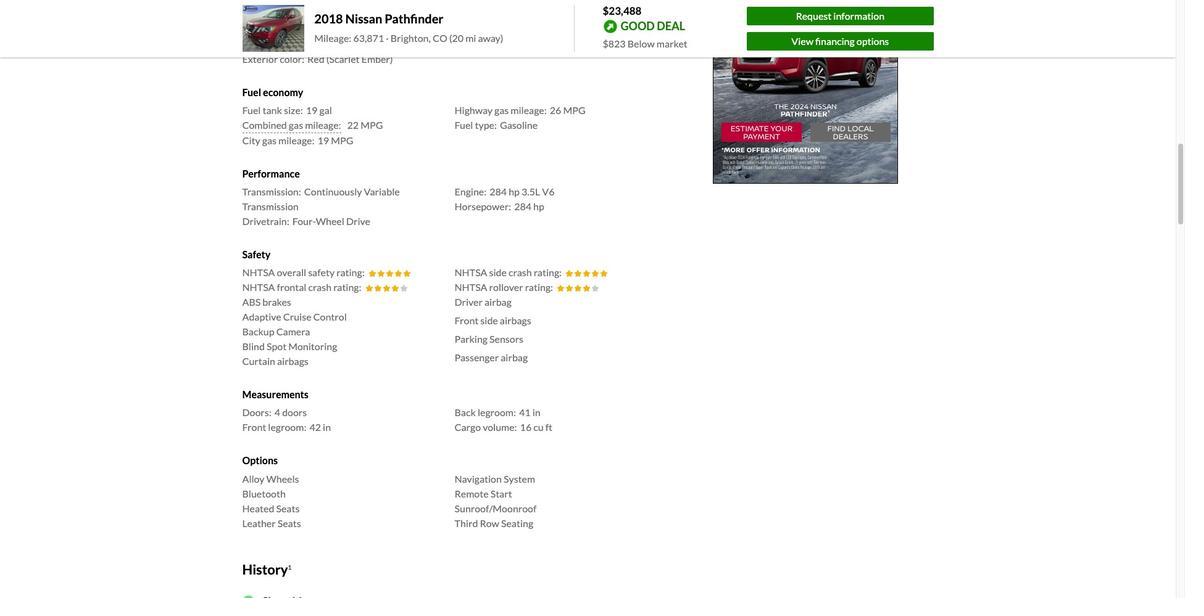 Task type: locate. For each thing, give the bounding box(es) containing it.
1 horizontal spatial type:
[[475, 119, 497, 131]]

passenger airbag
[[455, 352, 528, 364]]

0 vertical spatial mpg
[[563, 104, 586, 116]]

front down doors:
[[242, 422, 266, 434]]

2018 nissan pathfinder image
[[242, 5, 305, 52]]

year: 2018 trim: platinum 4wd body type: suv / crossover exterior color: red (scarlet ember)
[[242, 8, 393, 65]]

front down driver
[[455, 315, 479, 327]]

doors
[[282, 407, 307, 419]]

0 horizontal spatial airbags
[[277, 356, 309, 368]]

body
[[242, 38, 265, 50]]

2 horizontal spatial mpg
[[563, 104, 586, 116]]

airbag for passenger airbag
[[501, 352, 528, 364]]

airbag for driver airbag
[[485, 297, 512, 308]]

22
[[347, 119, 359, 131]]

2018 inside year: 2018 trim: platinum 4wd body type: suv / crossover exterior color: red (scarlet ember)
[[268, 8, 290, 20]]

airbags
[[500, 315, 531, 327], [277, 356, 309, 368]]

rating: up nhtsa rollover rating: on the left of the page
[[534, 267, 562, 279]]

0 horizontal spatial mpg
[[331, 135, 353, 146]]

mpg inside highway gas mileage: 26 mpg fuel type: gasoline
[[563, 104, 586, 116]]

19 down 'gal'
[[318, 135, 329, 146]]

mpg right 26 at the left top of page
[[563, 104, 586, 116]]

side for nhtsa
[[489, 267, 507, 279]]

side up the 'parking sensors'
[[481, 315, 498, 327]]

passenger
[[455, 352, 499, 364]]

1 horizontal spatial gas
[[289, 119, 303, 131]]

year:
[[242, 8, 264, 20]]

in right the 41
[[533, 407, 541, 419]]

284 down 3.5l
[[514, 201, 532, 212]]

in inside doors: 4 doors front legroom: 42 in
[[323, 422, 331, 434]]

fuel inside fuel tank size: 19 gal combined gas mileage: 22 mpg city gas mileage: 19 mpg
[[242, 104, 261, 116]]

nhtsa
[[242, 267, 275, 279], [455, 267, 487, 279], [242, 282, 275, 293], [455, 282, 487, 293]]

navigation
[[455, 473, 502, 485]]

fuel down 'highway'
[[455, 119, 473, 131]]

fuel for fuel economy
[[242, 86, 261, 98]]

0 vertical spatial side
[[489, 267, 507, 279]]

1 vertical spatial fuel
[[242, 104, 261, 116]]

(scarlet
[[326, 53, 360, 65]]

gas
[[495, 104, 509, 116], [289, 119, 303, 131], [262, 135, 277, 146]]

request information
[[796, 10, 885, 22]]

side
[[489, 267, 507, 279], [481, 315, 498, 327]]

crash up rollover in the top left of the page
[[509, 267, 532, 279]]

1 vertical spatial side
[[481, 315, 498, 327]]

0 vertical spatial fuel
[[242, 86, 261, 98]]

$23,488
[[603, 4, 642, 17]]

adaptive
[[242, 311, 281, 323]]

airbags down the spot at the bottom of page
[[277, 356, 309, 368]]

stock
[[455, 38, 479, 50]]

doors: 4 doors front legroom: 42 in
[[242, 407, 331, 434]]

fuel up combined
[[242, 104, 261, 116]]

in inside back legroom: 41 in cargo volume: 16 cu ft
[[533, 407, 541, 419]]

1 horizontal spatial hp
[[533, 201, 544, 212]]

brighton,
[[391, 32, 431, 44]]

type: inside year: 2018 trim: platinum 4wd body type: suv / crossover exterior color: red (scarlet ember)
[[267, 38, 289, 50]]

1 vertical spatial crash
[[308, 282, 332, 293]]

2018 up mileage: on the left
[[314, 11, 343, 26]]

curtain
[[242, 356, 275, 368]]

1 vertical spatial front
[[242, 422, 266, 434]]

1 horizontal spatial in
[[533, 407, 541, 419]]

side up nhtsa rollover rating: on the left of the page
[[489, 267, 507, 279]]

type: down 'highway'
[[475, 119, 497, 131]]

crash down the safety
[[308, 282, 332, 293]]

1 horizontal spatial legroom:
[[478, 407, 516, 419]]

view financing options
[[792, 35, 889, 47]]

view financing options button
[[747, 32, 934, 50]]

mileage: down 'gal'
[[305, 119, 341, 131]]

0 vertical spatial hp
[[509, 186, 520, 198]]

abs
[[242, 297, 261, 308]]

request
[[796, 10, 832, 22]]

hp left 3.5l
[[509, 186, 520, 198]]

engine: 284 hp 3.5l v6 horsepower: 284 hp
[[455, 186, 555, 212]]

gas down size:
[[289, 119, 303, 131]]

0 horizontal spatial front
[[242, 422, 266, 434]]

mpg right the 22
[[361, 119, 383, 131]]

0 vertical spatial crash
[[509, 267, 532, 279]]

financing
[[816, 35, 855, 47]]

mpg down the 22
[[331, 135, 353, 146]]

1 vertical spatial in
[[323, 422, 331, 434]]

in right the 42
[[323, 422, 331, 434]]

1 vertical spatial airbag
[[501, 352, 528, 364]]

hp down 3.5l
[[533, 201, 544, 212]]

options
[[242, 455, 278, 467]]

0 horizontal spatial crash
[[308, 282, 332, 293]]

market
[[657, 37, 688, 49]]

view
[[792, 35, 814, 47]]

back legroom: 41 in cargo volume: 16 cu ft
[[455, 407, 553, 434]]

0 vertical spatial airbags
[[500, 315, 531, 327]]

2 vertical spatial fuel
[[455, 119, 473, 131]]

0 horizontal spatial type:
[[267, 38, 289, 50]]

rating: for nhtsa overall safety rating:
[[337, 267, 365, 279]]

transmission:
[[242, 186, 301, 198]]

brakes
[[263, 297, 291, 308]]

0 horizontal spatial 2018
[[268, 8, 290, 20]]

cruise
[[283, 311, 312, 323]]

1 horizontal spatial 284
[[514, 201, 532, 212]]

type: for fuel
[[475, 119, 497, 131]]

doors:
[[242, 407, 272, 419]]

284 up horsepower:
[[490, 186, 507, 198]]

2018 up platinum
[[268, 8, 290, 20]]

request information button
[[747, 7, 934, 25]]

0 vertical spatial mileage:
[[511, 104, 547, 116]]

sensors
[[490, 334, 524, 345]]

below
[[628, 37, 655, 49]]

abs brakes adaptive cruise control backup camera blind spot monitoring curtain airbags
[[242, 297, 347, 368]]

19
[[306, 104, 318, 116], [318, 135, 329, 146]]

0 vertical spatial legroom:
[[478, 407, 516, 419]]

26
[[550, 104, 561, 116]]

monitoring
[[288, 341, 337, 353]]

highway
[[455, 104, 493, 116]]

0 vertical spatial airbag
[[485, 297, 512, 308]]

seats down the bluetooth
[[276, 503, 300, 515]]

in
[[533, 407, 541, 419], [323, 422, 331, 434]]

1 horizontal spatial mpg
[[361, 119, 383, 131]]

1 vertical spatial mileage:
[[305, 119, 341, 131]]

0 vertical spatial in
[[533, 407, 541, 419]]

system
[[504, 473, 535, 485]]

type: down platinum
[[267, 38, 289, 50]]

mileage: down size:
[[279, 135, 315, 146]]

fuel left economy
[[242, 86, 261, 98]]

4wd
[[308, 23, 332, 35]]

mi
[[466, 32, 476, 44]]

drivetrain: four-wheel drive
[[242, 216, 370, 227]]

0 vertical spatial gas
[[495, 104, 509, 116]]

nissan
[[345, 11, 382, 26]]

nhtsa side crash rating:
[[455, 267, 562, 279]]

0 vertical spatial front
[[455, 315, 479, 327]]

continuously variable transmission
[[242, 186, 400, 212]]

number:
[[481, 38, 517, 50]]

airbag down the 'sensors'
[[501, 352, 528, 364]]

front
[[455, 315, 479, 327], [242, 422, 266, 434]]

0 horizontal spatial in
[[323, 422, 331, 434]]

rating: right the safety
[[337, 267, 365, 279]]

1 vertical spatial airbags
[[277, 356, 309, 368]]

0 vertical spatial type:
[[267, 38, 289, 50]]

1 vertical spatial mpg
[[361, 119, 383, 131]]

legroom: down 'doors'
[[268, 422, 307, 434]]

1 horizontal spatial front
[[455, 315, 479, 327]]

42
[[310, 422, 321, 434]]

gasoline
[[500, 119, 538, 131]]

0 horizontal spatial legroom:
[[268, 422, 307, 434]]

$823
[[603, 37, 626, 49]]

1 vertical spatial 19
[[318, 135, 329, 146]]

side for front
[[481, 315, 498, 327]]

wheels
[[266, 473, 299, 485]]

gas down combined
[[262, 135, 277, 146]]

backup
[[242, 326, 274, 338]]

1 horizontal spatial airbags
[[500, 315, 531, 327]]

combined
[[242, 119, 287, 131]]

tank
[[263, 104, 282, 116]]

gas up gasoline
[[495, 104, 509, 116]]

1 vertical spatial type:
[[475, 119, 497, 131]]

seating
[[501, 518, 533, 529]]

cu
[[534, 422, 544, 434]]

continuously
[[304, 186, 362, 198]]

$823 below market
[[603, 37, 688, 49]]

1 vertical spatial legroom:
[[268, 422, 307, 434]]

1 horizontal spatial crash
[[509, 267, 532, 279]]

fuel economy
[[242, 86, 303, 98]]

variable
[[364, 186, 400, 198]]

airbags up the 'sensors'
[[500, 315, 531, 327]]

2018
[[268, 8, 290, 20], [314, 11, 343, 26]]

1 horizontal spatial 2018
[[314, 11, 343, 26]]

284
[[490, 186, 507, 198], [514, 201, 532, 212]]

2 vertical spatial mileage:
[[279, 135, 315, 146]]

1 vertical spatial 284
[[514, 201, 532, 212]]

rating: down the safety
[[333, 282, 362, 293]]

airbag down nhtsa rollover rating: on the left of the page
[[485, 297, 512, 308]]

2 horizontal spatial gas
[[495, 104, 509, 116]]

camera
[[276, 326, 310, 338]]

0 horizontal spatial 284
[[490, 186, 507, 198]]

advertisement region
[[713, 0, 898, 184]]

fuel for fuel tank size: 19 gal combined gas mileage: 22 mpg city gas mileage: 19 mpg
[[242, 104, 261, 116]]

third
[[455, 518, 478, 529]]

4
[[275, 407, 280, 419]]

seats right leather
[[278, 518, 301, 529]]

0 vertical spatial seats
[[276, 503, 300, 515]]

legroom: up volume:
[[478, 407, 516, 419]]

2 vertical spatial gas
[[262, 135, 277, 146]]

2018 inside 2018 nissan pathfinder mileage: 63,871 · brighton, co (20 mi away)
[[314, 11, 343, 26]]

crash
[[509, 267, 532, 279], [308, 282, 332, 293]]

mileage: up gasoline
[[511, 104, 547, 116]]

63,871
[[353, 32, 384, 44]]

type: inside highway gas mileage: 26 mpg fuel type: gasoline
[[475, 119, 497, 131]]

19 left 'gal'
[[306, 104, 318, 116]]

size:
[[284, 104, 303, 116]]

0 horizontal spatial hp
[[509, 186, 520, 198]]



Task type: vqa. For each thing, say whether or not it's contained in the screenshot.
traffic
no



Task type: describe. For each thing, give the bounding box(es) containing it.
color:
[[280, 53, 304, 65]]

heated
[[242, 503, 274, 515]]

/
[[313, 38, 316, 50]]

parking sensors
[[455, 334, 524, 345]]

driver airbag
[[455, 297, 512, 308]]

spot
[[267, 341, 287, 353]]

nhtsa for nhtsa side crash rating:
[[455, 267, 487, 279]]

performance
[[242, 168, 300, 180]]

frontal
[[277, 282, 306, 293]]

row
[[480, 518, 499, 529]]

front side airbags
[[455, 315, 531, 327]]

good
[[621, 19, 655, 33]]

ft
[[546, 422, 553, 434]]

nhtsa overall safety rating:
[[242, 267, 365, 279]]

control
[[313, 311, 347, 323]]

nhtsa for nhtsa frontal crash rating:
[[242, 282, 275, 293]]

leather
[[242, 518, 276, 529]]

front inside doors: 4 doors front legroom: 42 in
[[242, 422, 266, 434]]

2018 nissan pathfinder mileage: 63,871 · brighton, co (20 mi away)
[[314, 11, 504, 44]]

nhtsa for nhtsa overall safety rating:
[[242, 267, 275, 279]]

vdpcheck image
[[242, 596, 254, 599]]

(20
[[449, 32, 464, 44]]

type: for body
[[267, 38, 289, 50]]

crash for frontal
[[308, 282, 332, 293]]

rating: right rollover in the top left of the page
[[525, 282, 553, 293]]

horsepower:
[[455, 201, 511, 212]]

pathfinder
[[385, 11, 444, 26]]

1 vertical spatial gas
[[289, 119, 303, 131]]

2 vertical spatial mpg
[[331, 135, 353, 146]]

rating: for nhtsa frontal crash rating:
[[333, 282, 362, 293]]

0 vertical spatial 284
[[490, 186, 507, 198]]

fuel inside highway gas mileage: 26 mpg fuel type: gasoline
[[455, 119, 473, 131]]

nhtsa for nhtsa rollover rating:
[[455, 282, 487, 293]]

cargo
[[455, 422, 481, 434]]

legroom: inside back legroom: 41 in cargo volume: 16 cu ft
[[478, 407, 516, 419]]

wheel
[[316, 216, 344, 227]]

engine:
[[455, 186, 487, 198]]

3.5l
[[522, 186, 540, 198]]

options
[[857, 35, 889, 47]]

1 vertical spatial seats
[[278, 518, 301, 529]]

5n1dr2mmxjc642964
[[478, 23, 586, 35]]

drive
[[346, 216, 370, 227]]

gas inside highway gas mileage: 26 mpg fuel type: gasoline
[[495, 104, 509, 116]]

measurements
[[242, 389, 309, 401]]

gal
[[319, 104, 332, 116]]

overall
[[277, 267, 306, 279]]

drivetrain:
[[242, 216, 289, 227]]

city
[[242, 135, 260, 146]]

0 horizontal spatial gas
[[262, 135, 277, 146]]

economy
[[263, 86, 303, 98]]

blind
[[242, 341, 265, 353]]

four-
[[292, 216, 316, 227]]

co
[[433, 32, 447, 44]]

history 1
[[242, 562, 292, 578]]

alloy
[[242, 473, 265, 485]]

good deal
[[621, 19, 685, 33]]

navigation system remote start sunroof/moonroof third row seating
[[455, 473, 537, 529]]

1 vertical spatial hp
[[533, 201, 544, 212]]

16
[[520, 422, 532, 434]]

0 vertical spatial 19
[[306, 104, 318, 116]]

remote
[[455, 488, 489, 500]]

sunroof/moonroof
[[455, 503, 537, 515]]

airbags inside abs brakes adaptive cruise control backup camera blind spot monitoring curtain airbags
[[277, 356, 309, 368]]

exterior
[[242, 53, 278, 65]]

v6
[[542, 186, 555, 198]]

highway gas mileage: 26 mpg fuel type: gasoline
[[455, 104, 586, 131]]

safety
[[308, 267, 335, 279]]

ember)
[[362, 53, 393, 65]]

legroom: inside doors: 4 doors front legroom: 42 in
[[268, 422, 307, 434]]

41
[[519, 407, 531, 419]]

rating: for nhtsa side crash rating:
[[534, 267, 562, 279]]

volume:
[[483, 422, 517, 434]]

alloy wheels bluetooth heated seats leather seats
[[242, 473, 301, 529]]

suv
[[292, 38, 311, 50]]

safety
[[242, 249, 271, 261]]

rollover
[[489, 282, 523, 293]]

platinum
[[268, 23, 306, 35]]

mileage: inside highway gas mileage: 26 mpg fuel type: gasoline
[[511, 104, 547, 116]]

crash for side
[[509, 267, 532, 279]]

away)
[[478, 32, 504, 44]]

nhtsa rollover rating:
[[455, 282, 553, 293]]

trim:
[[242, 23, 264, 35]]

nhtsa frontal crash rating:
[[242, 282, 362, 293]]

history
[[242, 562, 288, 578]]

transmission
[[242, 201, 299, 212]]

bluetooth
[[242, 488, 286, 500]]

vin:
[[455, 23, 474, 35]]



